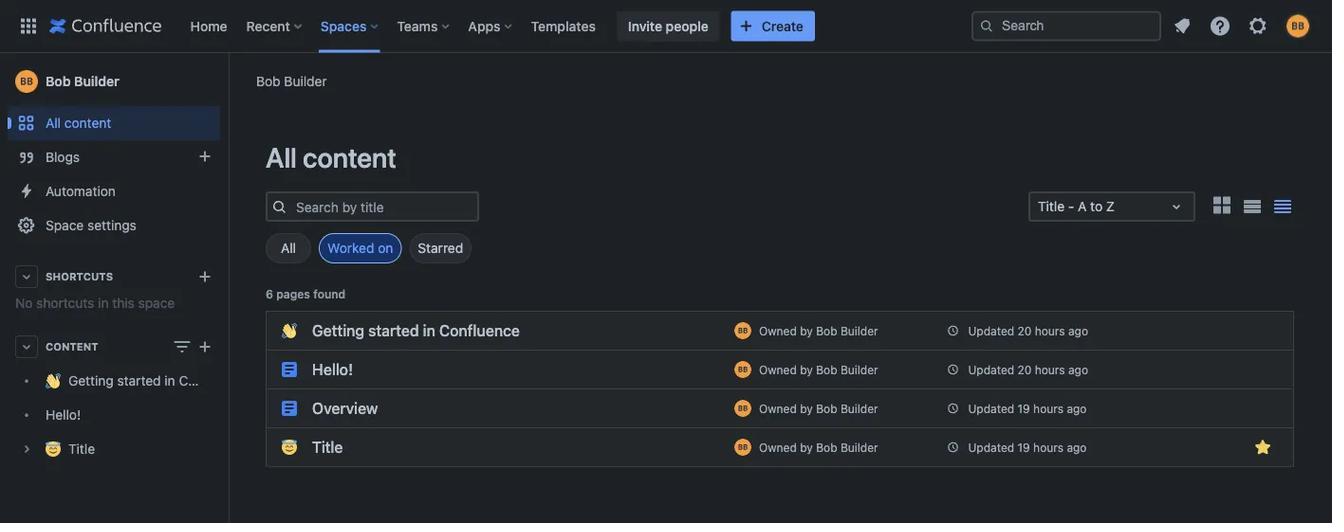 Task type: describe. For each thing, give the bounding box(es) containing it.
automation link
[[8, 175, 220, 209]]

banner containing home
[[0, 0, 1332, 53]]

teams
[[397, 18, 438, 34]]

bob for title
[[816, 441, 837, 454]]

bob builder inside space element
[[46, 74, 119, 89]]

1 horizontal spatial getting started in confluence
[[312, 322, 520, 340]]

on
[[378, 241, 393, 256]]

builder for getting started in confluence
[[841, 324, 878, 338]]

blogs link
[[8, 140, 220, 175]]

shortcuts button
[[8, 260, 220, 294]]

20 for getting started in confluence
[[1018, 325, 1032, 338]]

1 vertical spatial all content
[[266, 141, 397, 174]]

search image
[[979, 19, 995, 34]]

change view image
[[171, 336, 194, 359]]

updated for title
[[968, 441, 1015, 455]]

settings icon image
[[1247, 15, 1270, 37]]

bob builder link for overview
[[816, 402, 878, 416]]

bob builder link for title
[[816, 441, 878, 454]]

6 pages found
[[266, 288, 346, 301]]

0 horizontal spatial in
[[98, 296, 109, 311]]

bob builder link inside space element
[[8, 63, 220, 101]]

bob builder link for getting started in confluence
[[816, 324, 878, 338]]

teams button
[[391, 11, 457, 41]]

space settings link
[[8, 209, 220, 243]]

owned by bob builder for title
[[759, 441, 878, 454]]

ago for getting started in confluence
[[1069, 325, 1088, 338]]

by for title
[[800, 441, 813, 454]]

1 vertical spatial all
[[266, 141, 297, 174]]

profile picture image for overview
[[734, 400, 752, 418]]

19 for title
[[1018, 441, 1030, 455]]

pages
[[276, 288, 310, 301]]

hours for hello!
[[1035, 363, 1065, 377]]

all inside space element
[[46, 115, 61, 131]]

updated for getting started in confluence
[[968, 325, 1015, 338]]

by for getting started in confluence
[[800, 324, 813, 338]]

builder inside space element
[[74, 74, 119, 89]]

create button
[[731, 11, 815, 41]]

owned by bob builder for overview
[[759, 402, 878, 416]]

all button
[[266, 233, 311, 264]]

1 vertical spatial content
[[303, 141, 397, 174]]

people
[[666, 18, 709, 34]]

content
[[46, 341, 98, 353]]

hours for title
[[1034, 441, 1064, 455]]

started inside space element
[[117, 373, 161, 389]]

hello! inside space element
[[46, 408, 81, 423]]

all content inside space element
[[46, 115, 111, 131]]

open image
[[1165, 195, 1188, 218]]

20 for hello!
[[1018, 363, 1032, 377]]

add shortcut image
[[194, 266, 216, 288]]

19 for overview
[[1018, 402, 1030, 416]]

6
[[266, 288, 273, 301]]

a
[[1078, 199, 1087, 214]]

unstar image
[[1252, 437, 1274, 459]]

create
[[762, 18, 804, 34]]

owned for overview
[[759, 402, 797, 416]]

title - a to z
[[1038, 199, 1115, 214]]

bob for hello!
[[816, 363, 837, 377]]

content button
[[8, 330, 220, 364]]

worked on button
[[319, 233, 402, 264]]

1 bob builder from the left
[[256, 73, 327, 89]]

by for overview
[[800, 402, 813, 416]]

worked
[[327, 241, 374, 256]]

updated for overview
[[968, 402, 1015, 416]]

space
[[138, 296, 175, 311]]

recent
[[246, 18, 290, 34]]

apps button
[[463, 11, 520, 41]]

0 vertical spatial getting
[[312, 322, 365, 340]]

apps
[[468, 18, 501, 34]]

all content link
[[8, 106, 220, 140]]

templates link
[[525, 11, 602, 41]]

hours for overview
[[1034, 402, 1064, 416]]

builder for overview
[[841, 402, 878, 416]]

2 horizontal spatial title
[[1038, 199, 1065, 214]]

recent button
[[241, 11, 309, 41]]

appswitcher icon image
[[17, 15, 40, 37]]

ago for overview
[[1067, 402, 1087, 416]]

starred
[[418, 241, 463, 256]]

updated 20 hours ago for hello!
[[968, 363, 1088, 377]]

automation
[[46, 184, 116, 199]]

collapse sidebar image
[[207, 63, 249, 101]]

page image for hello!
[[282, 363, 297, 378]]

profile picture image for hello!
[[734, 362, 752, 379]]

invite people
[[628, 18, 709, 34]]

bob for overview
[[816, 402, 837, 416]]

shortcuts
[[46, 271, 113, 283]]

profile picture image for getting started in confluence
[[734, 323, 752, 340]]



Task type: vqa. For each thing, say whether or not it's contained in the screenshot.
Share LINK
no



Task type: locate. For each thing, give the bounding box(es) containing it.
0 vertical spatial getting started in confluence
[[312, 322, 520, 340]]

all content
[[46, 115, 111, 131], [266, 141, 397, 174]]

all content up search by title field
[[266, 141, 397, 174]]

0 horizontal spatial hello!
[[46, 408, 81, 423]]

bob inside space element
[[46, 74, 71, 89]]

started down on
[[368, 322, 419, 340]]

title down hello! link
[[68, 442, 95, 457]]

1 20 from the top
[[1018, 325, 1032, 338]]

getting
[[312, 322, 365, 340], [68, 373, 114, 389]]

space
[[46, 218, 84, 233]]

shortcuts
[[36, 296, 94, 311]]

Search field
[[972, 11, 1162, 41]]

updated for hello!
[[968, 363, 1015, 377]]

1 vertical spatial started
[[117, 373, 161, 389]]

banner
[[0, 0, 1332, 53]]

started
[[368, 322, 419, 340], [117, 373, 161, 389]]

global element
[[11, 0, 972, 53]]

1 vertical spatial confluence
[[179, 373, 249, 389]]

all content up blogs
[[46, 115, 111, 131]]

templates
[[531, 18, 596, 34]]

0 vertical spatial page image
[[282, 363, 297, 378]]

getting inside getting started in confluence link
[[68, 373, 114, 389]]

0 horizontal spatial started
[[117, 373, 161, 389]]

confluence
[[439, 322, 520, 340], [179, 373, 249, 389]]

create content image
[[194, 336, 216, 359]]

0 horizontal spatial title
[[68, 442, 95, 457]]

3 owned by bob builder from the top
[[759, 402, 878, 416]]

all up blogs
[[46, 115, 61, 131]]

tree
[[8, 364, 249, 467]]

1 vertical spatial in
[[423, 322, 435, 340]]

getting started in confluence inside space element
[[68, 373, 249, 389]]

updated 20 hours ago for getting started in confluence
[[968, 325, 1088, 338]]

1 horizontal spatial title
[[312, 439, 343, 457]]

ago for hello!
[[1069, 363, 1088, 377]]

owned by bob builder for hello!
[[759, 363, 878, 377]]

content inside space element
[[64, 115, 111, 131]]

z
[[1106, 199, 1115, 214]]

in down the starred button
[[423, 322, 435, 340]]

tree containing getting started in confluence
[[8, 364, 249, 467]]

0 vertical spatial confluence
[[439, 322, 520, 340]]

compact list image
[[1272, 195, 1294, 218]]

2 owned by bob builder from the top
[[759, 363, 878, 377]]

updated
[[968, 325, 1015, 338], [968, 363, 1015, 377], [968, 402, 1015, 416], [968, 441, 1015, 455]]

1 by from the top
[[800, 324, 813, 338]]

blogs
[[46, 149, 80, 165]]

confluence inside space element
[[179, 373, 249, 389]]

content up blogs
[[64, 115, 111, 131]]

1 vertical spatial 20
[[1018, 363, 1032, 377]]

0 vertical spatial all content
[[46, 115, 111, 131]]

updated 19 hours ago
[[968, 402, 1087, 416], [968, 441, 1087, 455]]

1 updated from the top
[[968, 325, 1015, 338]]

home
[[190, 18, 227, 34]]

overview
[[312, 400, 378, 418]]

starred button
[[409, 233, 472, 264]]

3 owned from the top
[[759, 402, 797, 416]]

tree inside space element
[[8, 364, 249, 467]]

1 horizontal spatial bob builder
[[256, 73, 327, 89]]

bob for getting started in confluence
[[816, 324, 837, 338]]

in left this
[[98, 296, 109, 311]]

builder
[[284, 73, 327, 89], [74, 74, 119, 89], [841, 324, 878, 338], [841, 363, 878, 377], [841, 402, 878, 416], [841, 441, 878, 454]]

notification icon image
[[1171, 15, 1194, 37]]

help icon image
[[1209, 15, 1232, 37]]

0 vertical spatial 20
[[1018, 325, 1032, 338]]

0 vertical spatial 19
[[1018, 402, 1030, 416]]

bob builder down recent popup button
[[256, 73, 327, 89]]

getting started in confluence link
[[8, 364, 249, 399]]

home link
[[185, 11, 233, 41]]

builder for hello!
[[841, 363, 878, 377]]

content up search by title field
[[303, 141, 397, 174]]

getting started in confluence down change view icon
[[68, 373, 249, 389]]

by
[[800, 324, 813, 338], [800, 363, 813, 377], [800, 402, 813, 416], [800, 441, 813, 454]]

-
[[1068, 199, 1075, 214]]

hello! up title link
[[46, 408, 81, 423]]

getting started in confluence
[[312, 322, 520, 340], [68, 373, 249, 389]]

hello! up overview
[[312, 361, 353, 379]]

0 horizontal spatial bob builder
[[46, 74, 119, 89]]

1 horizontal spatial hello!
[[312, 361, 353, 379]]

bob builder link for hello!
[[816, 363, 878, 377]]

owned by bob builder for getting started in confluence
[[759, 324, 878, 338]]

all up pages at the bottom left
[[281, 241, 296, 256]]

1 vertical spatial getting started in confluence
[[68, 373, 249, 389]]

by for hello!
[[800, 363, 813, 377]]

2 20 from the top
[[1018, 363, 1032, 377]]

spaces
[[321, 18, 367, 34]]

20
[[1018, 325, 1032, 338], [1018, 363, 1032, 377]]

page image down pages at the bottom left
[[282, 363, 297, 378]]

updated 20 hours ago
[[968, 325, 1088, 338], [968, 363, 1088, 377]]

in
[[98, 296, 109, 311], [423, 322, 435, 340], [165, 373, 175, 389]]

profile picture image for title
[[734, 439, 752, 456]]

2 vertical spatial all
[[281, 241, 296, 256]]

all
[[46, 115, 61, 131], [266, 141, 297, 174], [281, 241, 296, 256]]

all inside "button"
[[281, 241, 296, 256]]

invite people button
[[617, 11, 720, 41]]

page image for overview
[[282, 401, 297, 417]]

2 horizontal spatial in
[[423, 322, 435, 340]]

builder for title
[[841, 441, 878, 454]]

in down change view icon
[[165, 373, 175, 389]]

confluence image
[[49, 15, 162, 37], [49, 15, 162, 37]]

1 updated 19 hours ago from the top
[[968, 402, 1087, 416]]

1 horizontal spatial content
[[303, 141, 397, 174]]

4 owned from the top
[[759, 441, 797, 454]]

getting down content
[[68, 373, 114, 389]]

:wave: image
[[282, 324, 297, 339], [282, 324, 297, 339]]

19
[[1018, 402, 1030, 416], [1018, 441, 1030, 455]]

4 owned by bob builder from the top
[[759, 441, 878, 454]]

4 profile picture image from the top
[[734, 439, 752, 456]]

ago for title
[[1067, 441, 1087, 455]]

profile picture image
[[734, 323, 752, 340], [734, 362, 752, 379], [734, 400, 752, 418], [734, 439, 752, 456]]

2 updated 20 hours ago from the top
[[968, 363, 1088, 377]]

3 updated from the top
[[968, 402, 1015, 416]]

no
[[15, 296, 33, 311]]

confluence down the starred button
[[439, 322, 520, 340]]

1 profile picture image from the top
[[734, 323, 752, 340]]

2 19 from the top
[[1018, 441, 1030, 455]]

invite
[[628, 18, 662, 34]]

0 vertical spatial updated 19 hours ago
[[968, 402, 1087, 416]]

2 updated 19 hours ago from the top
[[968, 441, 1087, 455]]

1 vertical spatial 19
[[1018, 441, 1030, 455]]

1 vertical spatial page image
[[282, 401, 297, 417]]

confluence down create content image on the left of the page
[[179, 373, 249, 389]]

hello! link
[[8, 399, 220, 433]]

page image left overview
[[282, 401, 297, 417]]

2 page image from the top
[[282, 401, 297, 417]]

0 horizontal spatial all content
[[46, 115, 111, 131]]

space settings
[[46, 218, 137, 233]]

title down overview
[[312, 439, 343, 457]]

0 vertical spatial updated 20 hours ago
[[968, 325, 1088, 338]]

owned for getting started in confluence
[[759, 324, 797, 338]]

hours
[[1035, 325, 1065, 338], [1035, 363, 1065, 377], [1034, 402, 1064, 416], [1034, 441, 1064, 455]]

1 horizontal spatial all content
[[266, 141, 397, 174]]

content
[[64, 115, 111, 131], [303, 141, 397, 174]]

1 horizontal spatial getting
[[312, 322, 365, 340]]

0 vertical spatial all
[[46, 115, 61, 131]]

3 profile picture image from the top
[[734, 400, 752, 418]]

0 horizontal spatial content
[[64, 115, 111, 131]]

spaces button
[[315, 11, 386, 41]]

bob builder
[[256, 73, 327, 89], [46, 74, 119, 89]]

ago
[[1069, 325, 1088, 338], [1069, 363, 1088, 377], [1067, 402, 1087, 416], [1067, 441, 1087, 455]]

1 horizontal spatial in
[[165, 373, 175, 389]]

owned
[[759, 324, 797, 338], [759, 363, 797, 377], [759, 402, 797, 416], [759, 441, 797, 454]]

1 owned from the top
[[759, 324, 797, 338]]

getting started in confluence down the starred button
[[312, 322, 520, 340]]

1 updated 20 hours ago from the top
[[968, 325, 1088, 338]]

1 horizontal spatial started
[[368, 322, 419, 340]]

bob builder up all content link
[[46, 74, 119, 89]]

1 vertical spatial hello!
[[46, 408, 81, 423]]

2 by from the top
[[800, 363, 813, 377]]

getting down found
[[312, 322, 365, 340]]

2 vertical spatial in
[[165, 373, 175, 389]]

:innocent: image
[[282, 440, 297, 456], [282, 440, 297, 456]]

all right create a blog image
[[266, 141, 297, 174]]

space element
[[0, 53, 249, 524]]

hours for getting started in confluence
[[1035, 325, 1065, 338]]

4 by from the top
[[800, 441, 813, 454]]

create a blog image
[[194, 145, 216, 168]]

no shortcuts in this space
[[15, 296, 175, 311]]

owned for title
[[759, 441, 797, 454]]

list image
[[1244, 200, 1262, 213]]

1 19 from the top
[[1018, 402, 1030, 416]]

4 updated from the top
[[968, 441, 1015, 455]]

0 horizontal spatial confluence
[[179, 373, 249, 389]]

2 owned from the top
[[759, 363, 797, 377]]

this
[[112, 296, 135, 311]]

bob
[[256, 73, 281, 89], [46, 74, 71, 89], [816, 324, 837, 338], [816, 363, 837, 377], [816, 402, 837, 416], [816, 441, 837, 454]]

1 vertical spatial updated 19 hours ago
[[968, 441, 1087, 455]]

title
[[1038, 199, 1065, 214], [312, 439, 343, 457], [68, 442, 95, 457]]

2 bob builder from the left
[[46, 74, 119, 89]]

bob builder link
[[8, 63, 220, 101], [256, 72, 327, 91], [816, 324, 878, 338], [816, 363, 878, 377], [816, 402, 878, 416], [816, 441, 878, 454]]

owned by bob builder
[[759, 324, 878, 338], [759, 363, 878, 377], [759, 402, 878, 416], [759, 441, 878, 454]]

hello!
[[312, 361, 353, 379], [46, 408, 81, 423]]

0 vertical spatial started
[[368, 322, 419, 340]]

3 by from the top
[[800, 402, 813, 416]]

updated 19 hours ago for overview
[[968, 402, 1087, 416]]

owned for hello!
[[759, 363, 797, 377]]

1 vertical spatial getting
[[68, 373, 114, 389]]

to
[[1091, 199, 1103, 214]]

1 horizontal spatial confluence
[[439, 322, 520, 340]]

started down "content" "dropdown button"
[[117, 373, 161, 389]]

2 updated from the top
[[968, 363, 1015, 377]]

updated 19 hours ago for title
[[968, 441, 1087, 455]]

settings
[[87, 218, 137, 233]]

title link
[[8, 433, 220, 467]]

0 vertical spatial hello!
[[312, 361, 353, 379]]

page image
[[282, 363, 297, 378], [282, 401, 297, 417]]

found
[[313, 288, 346, 301]]

2 profile picture image from the top
[[734, 362, 752, 379]]

cards image
[[1211, 194, 1234, 217]]

worked on
[[327, 241, 393, 256]]

title inside space element
[[68, 442, 95, 457]]

0 vertical spatial content
[[64, 115, 111, 131]]

0 horizontal spatial getting started in confluence
[[68, 373, 249, 389]]

1 page image from the top
[[282, 363, 297, 378]]

Search by title field
[[290, 194, 477, 220]]

title left -
[[1038, 199, 1065, 214]]

0 vertical spatial in
[[98, 296, 109, 311]]

1 vertical spatial updated 20 hours ago
[[968, 363, 1088, 377]]

0 horizontal spatial getting
[[68, 373, 114, 389]]

1 owned by bob builder from the top
[[759, 324, 878, 338]]



